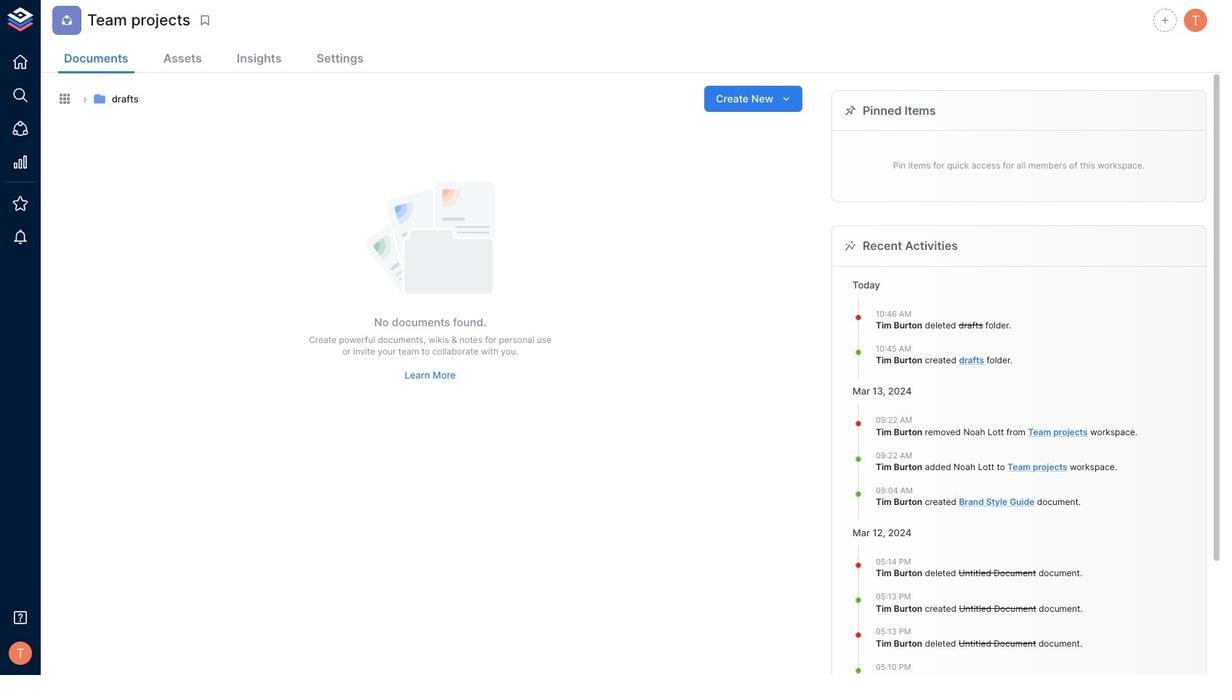 Task type: vqa. For each thing, say whether or not it's contained in the screenshot.
"Group"
no



Task type: locate. For each thing, give the bounding box(es) containing it.
bookmark image
[[198, 14, 212, 27]]



